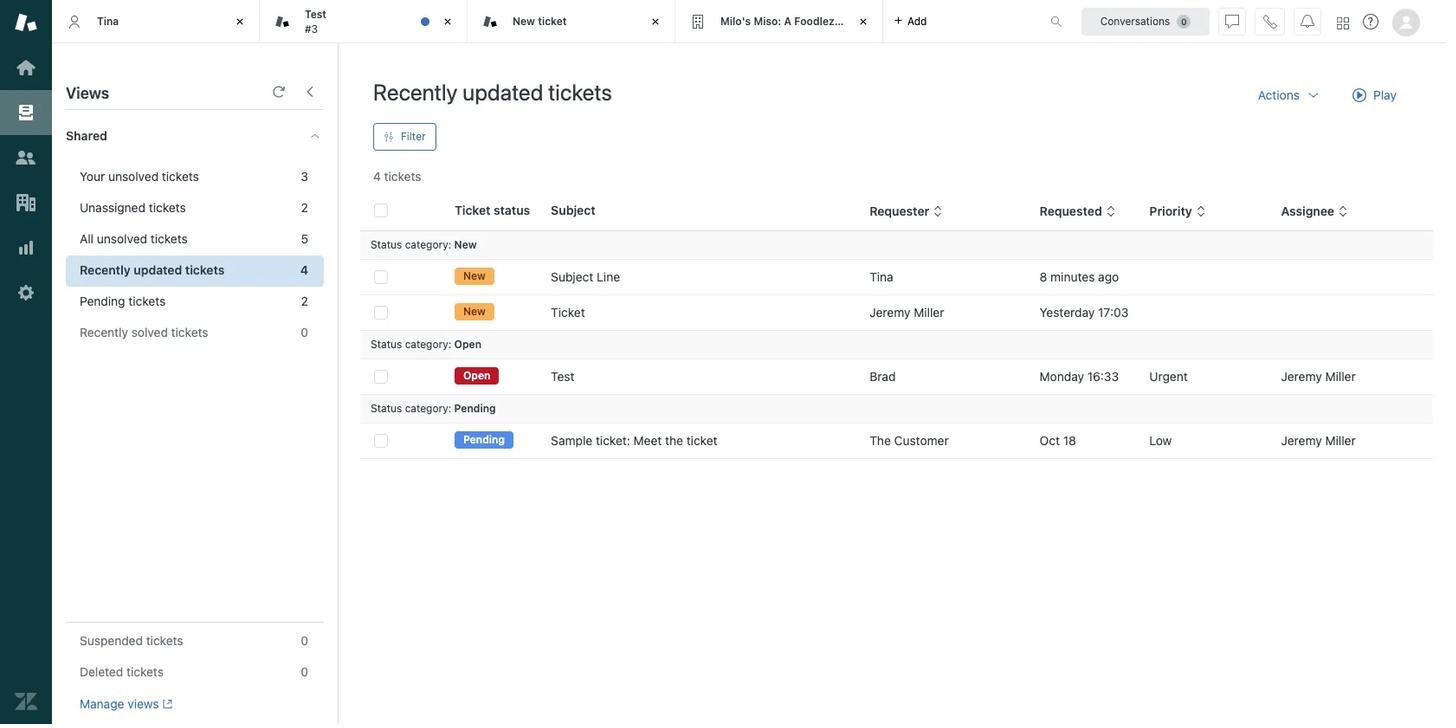 Task type: vqa. For each thing, say whether or not it's contained in the screenshot.
the top ticket
yes



Task type: describe. For each thing, give the bounding box(es) containing it.
new inside new ticket tab
[[513, 15, 535, 28]]

manage
[[80, 697, 124, 711]]

your unsolved tickets
[[80, 169, 199, 184]]

get started image
[[15, 56, 37, 79]]

subsidiary
[[838, 15, 892, 28]]

deleted
[[80, 665, 123, 679]]

row containing test
[[360, 359, 1434, 395]]

foodlez
[[795, 15, 835, 28]]

2 for unassigned tickets
[[301, 200, 308, 215]]

unassigned
[[80, 200, 146, 215]]

shared button
[[52, 110, 292, 162]]

button displays agent's chat status as invisible. image
[[1226, 14, 1240, 28]]

recently for 0
[[80, 325, 128, 340]]

suspended
[[80, 633, 143, 648]]

0 horizontal spatial recently updated tickets
[[80, 263, 225, 277]]

ticket for ticket
[[551, 305, 585, 320]]

row containing sample ticket: meet the ticket
[[360, 423, 1434, 459]]

tickets down your unsolved tickets
[[149, 200, 186, 215]]

notifications image
[[1301, 14, 1315, 28]]

assignee
[[1282, 204, 1335, 218]]

reporting image
[[15, 237, 37, 259]]

test link
[[551, 368, 575, 386]]

tina tab
[[52, 0, 260, 43]]

miller for urgent
[[1326, 369, 1356, 384]]

0 vertical spatial open
[[454, 338, 482, 351]]

conversations button
[[1082, 7, 1210, 35]]

customers image
[[15, 146, 37, 169]]

status for status category: pending
[[371, 402, 402, 415]]

8
[[1040, 269, 1048, 284]]

admin image
[[15, 282, 37, 304]]

category: for pending
[[405, 402, 452, 415]]

add
[[908, 14, 927, 27]]

monday
[[1040, 369, 1085, 384]]

organizations image
[[15, 191, 37, 214]]

sample ticket: meet the ticket
[[551, 433, 718, 448]]

priority button
[[1150, 204, 1207, 219]]

0 for suspended tickets
[[301, 633, 308, 648]]

recently solved tickets
[[80, 325, 208, 340]]

actions button
[[1245, 78, 1335, 113]]

refresh views pane image
[[272, 85, 286, 99]]

jeremy for monday 16:33
[[1282, 369, 1323, 384]]

category: for open
[[405, 338, 452, 351]]

customer
[[895, 433, 949, 448]]

new ticket
[[513, 15, 567, 28]]

4 for 4 tickets
[[373, 169, 381, 184]]

requested
[[1040, 204, 1103, 218]]

unsolved for all
[[97, 231, 147, 246]]

status for status category: new
[[371, 238, 402, 251]]

oct 18
[[1040, 433, 1077, 448]]

status category: pending
[[371, 402, 496, 415]]

(opens in a new tab) image
[[159, 699, 172, 710]]

zendesk support image
[[15, 11, 37, 34]]

subject for subject
[[551, 203, 596, 217]]

0 for deleted tickets
[[301, 665, 308, 679]]

filter button
[[373, 123, 436, 151]]

tickets up views
[[127, 665, 164, 679]]

ticket for ticket status
[[455, 203, 491, 217]]

0 vertical spatial miller
[[914, 305, 945, 320]]

17:03
[[1099, 305, 1129, 320]]

close image for new ticket
[[647, 13, 664, 30]]

ticket link
[[551, 304, 585, 321]]

the customer
[[870, 433, 949, 448]]

low
[[1150, 433, 1172, 448]]

filter
[[401, 130, 426, 143]]

close image for tina
[[231, 13, 249, 30]]

1 close image from the left
[[439, 13, 457, 30]]

new ticket tab
[[468, 0, 676, 43]]

collapse views pane image
[[303, 85, 317, 99]]

monday 16:33
[[1040, 369, 1119, 384]]

conversations
[[1101, 14, 1171, 27]]

close image inside "milo's miso: a foodlez subsidiary" tab
[[855, 13, 872, 30]]

tina inside tab
[[97, 15, 119, 28]]

jeremy miller for monday 16:33
[[1282, 369, 1356, 384]]

8 minutes ago
[[1040, 269, 1120, 284]]

manage views
[[80, 697, 159, 711]]

tickets down new ticket tab
[[548, 79, 612, 105]]

requested button
[[1040, 204, 1117, 219]]

#3
[[305, 22, 318, 35]]

pending for pending
[[463, 433, 505, 446]]

shared
[[66, 128, 107, 143]]

0 vertical spatial recently updated tickets
[[373, 79, 612, 105]]

16:33
[[1088, 369, 1119, 384]]

get help image
[[1364, 14, 1379, 29]]

sample ticket: meet the ticket link
[[551, 432, 718, 450]]

urgent
[[1150, 369, 1188, 384]]

play button
[[1339, 78, 1412, 113]]



Task type: locate. For each thing, give the bounding box(es) containing it.
tickets right solved
[[171, 325, 208, 340]]

row up brad
[[360, 295, 1434, 331]]

1 horizontal spatial ticket
[[687, 433, 718, 448]]

yesterday
[[1040, 305, 1095, 320]]

1 vertical spatial ticket
[[551, 305, 585, 320]]

5
[[301, 231, 308, 246]]

manage views link
[[80, 697, 172, 712]]

close image inside tina tab
[[231, 13, 249, 30]]

tickets
[[548, 79, 612, 105], [162, 169, 199, 184], [384, 169, 421, 184], [149, 200, 186, 215], [151, 231, 188, 246], [185, 263, 225, 277], [129, 294, 166, 308], [171, 325, 208, 340], [146, 633, 183, 648], [127, 665, 164, 679]]

1 subject from the top
[[551, 203, 596, 217]]

the
[[870, 433, 891, 448]]

milo's miso: a foodlez subsidiary tab
[[676, 0, 892, 43]]

0 vertical spatial 4
[[373, 169, 381, 184]]

pending down status category: pending
[[463, 433, 505, 446]]

1 vertical spatial updated
[[134, 263, 182, 277]]

subject up ticket link
[[551, 269, 594, 284]]

close image
[[231, 13, 249, 30], [647, 13, 664, 30]]

1 horizontal spatial test
[[551, 369, 575, 384]]

0 vertical spatial subject
[[551, 203, 596, 217]]

recently up the pending tickets
[[80, 263, 131, 277]]

your
[[80, 169, 105, 184]]

tickets down filter button
[[384, 169, 421, 184]]

play
[[1374, 88, 1397, 102]]

new
[[513, 15, 535, 28], [454, 238, 477, 251], [463, 270, 486, 283], [463, 305, 486, 318]]

pending for pending tickets
[[80, 294, 125, 308]]

recently
[[373, 79, 458, 105], [80, 263, 131, 277], [80, 325, 128, 340]]

row down brad
[[360, 423, 1434, 459]]

test up #3
[[305, 8, 327, 21]]

ticket down subject line link
[[551, 305, 585, 320]]

pending
[[80, 294, 125, 308], [454, 402, 496, 415], [463, 433, 505, 446]]

0 vertical spatial unsolved
[[108, 169, 159, 184]]

subject right status
[[551, 203, 596, 217]]

0 horizontal spatial 4
[[300, 263, 308, 277]]

jeremy for oct 18
[[1282, 433, 1323, 448]]

tickets down all unsolved tickets
[[185, 263, 225, 277]]

jeremy miller
[[870, 305, 945, 320], [1282, 369, 1356, 384], [1282, 433, 1356, 448]]

0 vertical spatial recently
[[373, 79, 458, 105]]

tickets up solved
[[129, 294, 166, 308]]

recently updated tickets down new ticket
[[373, 79, 612, 105]]

4 down 5 on the left top of page
[[300, 263, 308, 277]]

1 vertical spatial jeremy
[[1282, 369, 1323, 384]]

unassigned tickets
[[80, 200, 186, 215]]

deleted tickets
[[80, 665, 164, 679]]

2 down 5 on the left top of page
[[301, 294, 308, 308]]

requester
[[870, 204, 930, 218]]

requester button
[[870, 204, 944, 219]]

minutes
[[1051, 269, 1095, 284]]

2 close image from the left
[[647, 13, 664, 30]]

0 vertical spatial tina
[[97, 15, 119, 28]]

category: down status category: open
[[405, 402, 452, 415]]

1 vertical spatial 0
[[301, 633, 308, 648]]

milo's miso: a foodlez subsidiary
[[721, 15, 892, 28]]

status up status category: pending
[[371, 338, 402, 351]]

0 vertical spatial 2
[[301, 200, 308, 215]]

0 horizontal spatial close image
[[439, 13, 457, 30]]

oct
[[1040, 433, 1060, 448]]

actions
[[1259, 88, 1300, 102]]

subject line
[[551, 269, 620, 284]]

1 close image from the left
[[231, 13, 249, 30]]

1 horizontal spatial recently updated tickets
[[373, 79, 612, 105]]

1 vertical spatial 4
[[300, 263, 308, 277]]

1 vertical spatial tina
[[870, 269, 894, 284]]

0 vertical spatial category:
[[405, 238, 452, 251]]

assignee button
[[1282, 204, 1349, 219]]

category: up status category: pending
[[405, 338, 452, 351]]

tickets down shared dropdown button
[[162, 169, 199, 184]]

tab
[[260, 0, 468, 43]]

views image
[[15, 101, 37, 124]]

ticket left status
[[455, 203, 491, 217]]

1 vertical spatial unsolved
[[97, 231, 147, 246]]

1 horizontal spatial 4
[[373, 169, 381, 184]]

pending up recently solved tickets
[[80, 294, 125, 308]]

2 vertical spatial 0
[[301, 665, 308, 679]]

milo's
[[721, 15, 751, 28]]

1 vertical spatial subject
[[551, 269, 594, 284]]

tina
[[97, 15, 119, 28], [870, 269, 894, 284]]

the
[[665, 433, 684, 448]]

1 horizontal spatial ticket
[[551, 305, 585, 320]]

recently down the pending tickets
[[80, 325, 128, 340]]

zendesk image
[[15, 690, 37, 713]]

2 2 from the top
[[301, 294, 308, 308]]

0 horizontal spatial close image
[[231, 13, 249, 30]]

0 horizontal spatial test
[[305, 8, 327, 21]]

all unsolved tickets
[[80, 231, 188, 246]]

unsolved for your
[[108, 169, 159, 184]]

4
[[373, 169, 381, 184], [300, 263, 308, 277]]

2 status from the top
[[371, 338, 402, 351]]

2 vertical spatial jeremy miller
[[1282, 433, 1356, 448]]

0 horizontal spatial tina
[[97, 15, 119, 28]]

updated down new ticket
[[463, 79, 543, 105]]

1 2 from the top
[[301, 200, 308, 215]]

category: down 4 tickets
[[405, 238, 452, 251]]

tina down requester
[[870, 269, 894, 284]]

status down 4 tickets
[[371, 238, 402, 251]]

2 category: from the top
[[405, 338, 452, 351]]

3
[[301, 169, 308, 184]]

add button
[[884, 0, 938, 42]]

0 vertical spatial pending
[[80, 294, 125, 308]]

jeremy
[[870, 305, 911, 320], [1282, 369, 1323, 384], [1282, 433, 1323, 448]]

2 vertical spatial jeremy
[[1282, 433, 1323, 448]]

updated down all unsolved tickets
[[134, 263, 182, 277]]

2 up 5 on the left top of page
[[301, 200, 308, 215]]

1 vertical spatial recently updated tickets
[[80, 263, 225, 277]]

0 horizontal spatial ticket
[[538, 15, 567, 28]]

2 row from the top
[[360, 295, 1434, 331]]

category:
[[405, 238, 452, 251], [405, 338, 452, 351], [405, 402, 452, 415]]

ticket:
[[596, 433, 631, 448]]

0 horizontal spatial updated
[[134, 263, 182, 277]]

sample
[[551, 433, 593, 448]]

4 row from the top
[[360, 423, 1434, 459]]

zendesk products image
[[1338, 17, 1350, 29]]

tickets up deleted tickets
[[146, 633, 183, 648]]

jeremy miller for oct 18
[[1282, 433, 1356, 448]]

suspended tickets
[[80, 633, 183, 648]]

18
[[1064, 433, 1077, 448]]

2 vertical spatial recently
[[80, 325, 128, 340]]

tabs tab list
[[52, 0, 1033, 43]]

recently up filter
[[373, 79, 458, 105]]

1 vertical spatial open
[[463, 369, 491, 382]]

0 horizontal spatial ticket
[[455, 203, 491, 217]]

0 vertical spatial updated
[[463, 79, 543, 105]]

1 vertical spatial miller
[[1326, 369, 1356, 384]]

0 vertical spatial jeremy miller
[[870, 305, 945, 320]]

ticket status
[[455, 203, 530, 217]]

1 horizontal spatial tina
[[870, 269, 894, 284]]

priority
[[1150, 204, 1193, 218]]

1 vertical spatial status
[[371, 338, 402, 351]]

1 vertical spatial category:
[[405, 338, 452, 351]]

main element
[[0, 0, 52, 724]]

test for test #3
[[305, 8, 327, 21]]

2 vertical spatial category:
[[405, 402, 452, 415]]

ticket inside new ticket tab
[[538, 15, 567, 28]]

miller for low
[[1326, 433, 1356, 448]]

row down requester
[[360, 259, 1434, 295]]

close image inside new ticket tab
[[647, 13, 664, 30]]

0 vertical spatial ticket
[[455, 203, 491, 217]]

0 vertical spatial 0
[[301, 325, 308, 340]]

1 vertical spatial recently
[[80, 263, 131, 277]]

1 vertical spatial test
[[551, 369, 575, 384]]

tab containing test
[[260, 0, 468, 43]]

shared heading
[[52, 110, 338, 162]]

0 vertical spatial status
[[371, 238, 402, 251]]

miller
[[914, 305, 945, 320], [1326, 369, 1356, 384], [1326, 433, 1356, 448]]

ticket
[[538, 15, 567, 28], [687, 433, 718, 448]]

category: for new
[[405, 238, 452, 251]]

status down status category: open
[[371, 402, 402, 415]]

2 subject from the top
[[551, 269, 594, 284]]

brad
[[870, 369, 896, 384]]

2 for pending tickets
[[301, 294, 308, 308]]

close image left #3
[[231, 13, 249, 30]]

1 horizontal spatial updated
[[463, 79, 543, 105]]

recently for 4
[[80, 263, 131, 277]]

1 category: from the top
[[405, 238, 452, 251]]

test inside row
[[551, 369, 575, 384]]

test inside tab
[[305, 8, 327, 21]]

3 category: from the top
[[405, 402, 452, 415]]

status category: new
[[371, 238, 477, 251]]

status category: open
[[371, 338, 482, 351]]

status for status category: open
[[371, 338, 402, 351]]

2 close image from the left
[[855, 13, 872, 30]]

1 row from the top
[[360, 259, 1434, 295]]

1 vertical spatial ticket
[[687, 433, 718, 448]]

1 horizontal spatial close image
[[855, 13, 872, 30]]

0
[[301, 325, 308, 340], [301, 633, 308, 648], [301, 665, 308, 679]]

1 vertical spatial jeremy miller
[[1282, 369, 1356, 384]]

3 0 from the top
[[301, 665, 308, 679]]

views
[[66, 84, 109, 102]]

test down ticket link
[[551, 369, 575, 384]]

0 vertical spatial test
[[305, 8, 327, 21]]

unsolved up unassigned tickets
[[108, 169, 159, 184]]

0 for recently solved tickets
[[301, 325, 308, 340]]

0 vertical spatial ticket
[[538, 15, 567, 28]]

row containing ticket
[[360, 295, 1434, 331]]

2 vertical spatial miller
[[1326, 433, 1356, 448]]

0 vertical spatial jeremy
[[870, 305, 911, 320]]

tina up views
[[97, 15, 119, 28]]

row containing subject line
[[360, 259, 1434, 295]]

unsolved down unassigned
[[97, 231, 147, 246]]

pending tickets
[[80, 294, 166, 308]]

1 horizontal spatial close image
[[647, 13, 664, 30]]

status
[[371, 238, 402, 251], [371, 338, 402, 351], [371, 402, 402, 415]]

4 tickets
[[373, 169, 421, 184]]

2 0 from the top
[[301, 633, 308, 648]]

3 status from the top
[[371, 402, 402, 415]]

pending down status category: open
[[454, 402, 496, 415]]

row up the customer
[[360, 359, 1434, 395]]

test for test
[[551, 369, 575, 384]]

row
[[360, 259, 1434, 295], [360, 295, 1434, 331], [360, 359, 1434, 395], [360, 423, 1434, 459]]

close image
[[439, 13, 457, 30], [855, 13, 872, 30]]

subject
[[551, 203, 596, 217], [551, 269, 594, 284]]

4 down filter button
[[373, 169, 381, 184]]

unsolved
[[108, 169, 159, 184], [97, 231, 147, 246]]

2
[[301, 200, 308, 215], [301, 294, 308, 308]]

tickets down unassigned tickets
[[151, 231, 188, 246]]

2 vertical spatial status
[[371, 402, 402, 415]]

a
[[784, 15, 792, 28]]

meet
[[634, 433, 662, 448]]

2 vertical spatial pending
[[463, 433, 505, 446]]

solved
[[131, 325, 168, 340]]

subject line link
[[551, 269, 620, 286]]

1 vertical spatial 2
[[301, 294, 308, 308]]

subject for subject line
[[551, 269, 594, 284]]

ticket
[[455, 203, 491, 217], [551, 305, 585, 320]]

miso:
[[754, 15, 782, 28]]

1 status from the top
[[371, 238, 402, 251]]

updated
[[463, 79, 543, 105], [134, 263, 182, 277]]

views
[[128, 697, 159, 711]]

yesterday 17:03
[[1040, 305, 1129, 320]]

ago
[[1099, 269, 1120, 284]]

recently updated tickets down all unsolved tickets
[[80, 263, 225, 277]]

open
[[454, 338, 482, 351], [463, 369, 491, 382]]

3 row from the top
[[360, 359, 1434, 395]]

1 0 from the top
[[301, 325, 308, 340]]

line
[[597, 269, 620, 284]]

close image left milo's
[[647, 13, 664, 30]]

4 for 4
[[300, 263, 308, 277]]

all
[[80, 231, 94, 246]]

test #3
[[305, 8, 327, 35]]

status
[[494, 203, 530, 217]]

1 vertical spatial pending
[[454, 402, 496, 415]]

recently updated tickets
[[373, 79, 612, 105], [80, 263, 225, 277]]



